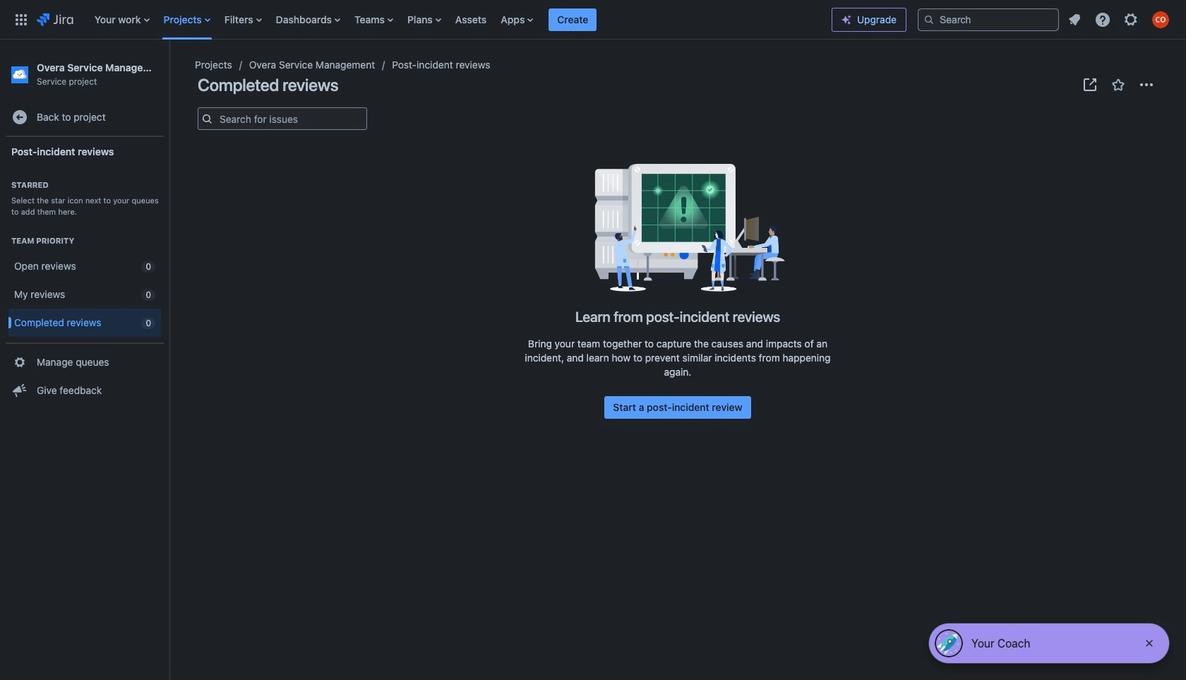 Task type: vqa. For each thing, say whether or not it's contained in the screenshot.
text box
no



Task type: locate. For each thing, give the bounding box(es) containing it.
None search field
[[918, 8, 1060, 31]]

list
[[87, 0, 832, 39], [1063, 7, 1178, 32]]

primary element
[[8, 0, 832, 39]]

banner
[[0, 0, 1187, 40]]

starred group
[[6, 165, 164, 221]]

star image
[[1111, 76, 1128, 93]]

list item
[[549, 0, 597, 39]]

Search for issues field
[[215, 109, 367, 129]]

heading for team priority group
[[6, 236, 164, 247]]

notifications image
[[1067, 11, 1084, 28]]

group
[[6, 343, 164, 409]]

0 vertical spatial heading
[[6, 179, 164, 191]]

1 heading from the top
[[6, 179, 164, 191]]

your profile and settings image
[[1153, 11, 1170, 28]]

2 heading from the top
[[6, 236, 164, 247]]

0 horizontal spatial list
[[87, 0, 832, 39]]

jira image
[[37, 11, 73, 28], [37, 11, 73, 28]]

1 vertical spatial heading
[[6, 236, 164, 247]]

heading
[[6, 179, 164, 191], [6, 236, 164, 247]]



Task type: describe. For each thing, give the bounding box(es) containing it.
1 horizontal spatial list
[[1063, 7, 1178, 32]]

sidebar navigation image
[[154, 57, 185, 85]]

button group group
[[605, 396, 751, 419]]

Search field
[[918, 8, 1060, 31]]

team priority group
[[6, 221, 164, 343]]

search image
[[924, 14, 935, 25]]

appswitcher icon image
[[13, 11, 30, 28]]

settings image
[[1123, 11, 1140, 28]]

close image
[[1144, 638, 1156, 649]]

heading for starred group
[[6, 179, 164, 191]]

help image
[[1095, 11, 1112, 28]]

actions image
[[1139, 76, 1156, 93]]



